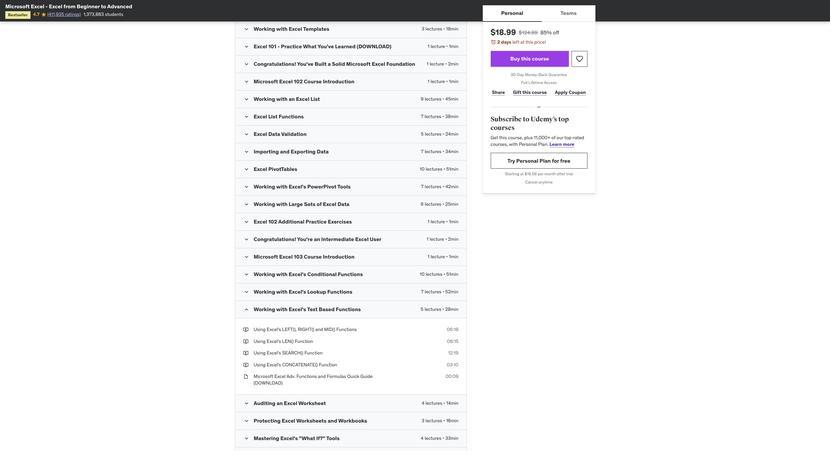 Task type: locate. For each thing, give the bounding box(es) containing it.
0 vertical spatial to
[[101, 3, 106, 10]]

function down using excel's left(), right() and mid() functions
[[295, 339, 313, 345]]

list down microsoft excel 102 course introduction
[[311, 96, 320, 102]]

3 lectures • 16min
[[422, 418, 458, 424]]

functions right based
[[336, 306, 361, 313]]

2 51min from the top
[[446, 272, 458, 278]]

0 horizontal spatial data
[[268, 131, 280, 137]]

7 for excel list functions
[[421, 114, 423, 120]]

lectures for working with excel's text based functions
[[425, 307, 441, 313]]

functions
[[279, 113, 304, 120], [338, 271, 363, 278], [327, 289, 352, 296], [336, 306, 361, 313], [336, 327, 357, 333], [296, 374, 317, 380]]

1 1min from the top
[[449, 43, 458, 49]]

small image
[[243, 43, 250, 50], [243, 96, 250, 103], [243, 166, 250, 173], [243, 184, 250, 191], [243, 219, 250, 226], [243, 237, 250, 243], [243, 254, 250, 261], [243, 289, 250, 296], [243, 436, 250, 443]]

using left 'len()'
[[254, 339, 266, 345]]

2 vertical spatial function
[[319, 362, 337, 368]]

0 horizontal spatial list
[[268, 113, 277, 120]]

1 for congratulations! you're an intermediate excel user
[[427, 237, 429, 243]]

2 10 from the top
[[420, 272, 425, 278]]

quick
[[347, 374, 359, 380]]

• for excel pivottables
[[443, 166, 445, 172]]

right()
[[298, 327, 314, 333]]

excel's up large
[[289, 184, 306, 190]]

an right auditing
[[277, 400, 283, 407]]

lectures for working with excel's powerpivot tools
[[425, 184, 441, 190]]

0 vertical spatial introduction
[[323, 78, 354, 85]]

0 vertical spatial 10
[[420, 166, 425, 172]]

10 lectures • 51min
[[420, 166, 458, 172], [420, 272, 458, 278]]

0 vertical spatial xsmall image
[[243, 327, 248, 334]]

6 small image from the top
[[243, 237, 250, 243]]

with down pivottables
[[276, 184, 287, 190]]

1
[[428, 43, 429, 49], [427, 61, 429, 67], [428, 79, 429, 84], [428, 219, 429, 225], [427, 237, 429, 243], [428, 254, 429, 260]]

using excel's left(), right() and mid() functions
[[254, 327, 357, 333]]

functions inside the microsoft excel adv. functions and formulas quick guide (download)
[[296, 374, 317, 380]]

1 horizontal spatial an
[[289, 96, 295, 102]]

microsoft inside the microsoft excel adv. functions and formulas quick guide (download)
[[254, 374, 273, 380]]

1 lecture • 2min for congratulations! you're an intermediate excel user
[[427, 237, 458, 243]]

introduction down solid
[[323, 78, 354, 85]]

3 left 18min
[[422, 26, 424, 32]]

1 vertical spatial (download)
[[254, 381, 283, 387]]

lectures for excel data validation
[[425, 131, 441, 137]]

function for using excel's concatenate() function
[[319, 362, 337, 368]]

this inside 'link'
[[522, 89, 531, 95]]

4 1 lecture • 1min from the top
[[428, 254, 458, 260]]

data right the exporting
[[317, 148, 329, 155]]

lectures left 18min
[[425, 26, 442, 32]]

list up excel data validation
[[268, 113, 277, 120]]

51min up 42min
[[446, 166, 458, 172]]

5 lectures • 24min
[[421, 131, 458, 137]]

at right left
[[520, 39, 524, 45]]

1 vertical spatial congratulations!
[[254, 236, 296, 243]]

1 small image from the top
[[243, 26, 250, 32]]

(download) inside the microsoft excel adv. functions and formulas quick guide (download)
[[254, 381, 283, 387]]

0 horizontal spatial of
[[317, 201, 322, 208]]

3 small image from the top
[[243, 166, 250, 173]]

1 xsmall image from the top
[[243, 339, 248, 345]]

8 small image from the top
[[243, 272, 250, 278]]

what
[[303, 43, 317, 50]]

1 using from the top
[[254, 327, 266, 333]]

lectures down the 7 lectures • 34min
[[426, 166, 442, 172]]

microsoft
[[5, 3, 30, 10], [346, 61, 371, 67], [254, 78, 278, 85], [254, 254, 278, 260], [254, 374, 273, 380]]

1 2min from the top
[[448, 61, 458, 67]]

1 10 lectures • 51min from the top
[[420, 166, 458, 172]]

0 horizontal spatial (download)
[[254, 381, 283, 387]]

5 for working with excel's text based functions
[[421, 307, 423, 313]]

of
[[551, 135, 555, 141], [317, 201, 322, 208]]

excel 101 - practice what you've learned (download)
[[254, 43, 391, 50]]

protecting
[[254, 418, 281, 425]]

• for working with excel's powerpivot tools
[[443, 184, 444, 190]]

exporting
[[291, 148, 316, 155]]

102 left the additional
[[268, 219, 277, 225]]

0 vertical spatial personal
[[501, 10, 523, 16]]

1 lecture • 1min for excel 101 - practice what you've learned (download)
[[428, 43, 458, 49]]

1 1 lecture • 2min from the top
[[427, 61, 458, 67]]

102
[[294, 78, 303, 85], [268, 219, 277, 225]]

excel left the additional
[[254, 219, 267, 225]]

pivottables
[[268, 166, 297, 173]]

small image for microsoft excel 103 course introduction
[[243, 254, 250, 261]]

an right you're
[[314, 236, 320, 243]]

course down lifetime
[[532, 89, 547, 95]]

you've right what
[[317, 43, 334, 50]]

you've left built
[[297, 61, 313, 67]]

1 vertical spatial practice
[[306, 219, 327, 225]]

lectures down 5 lectures • 24min
[[425, 149, 441, 155]]

ratings)
[[65, 11, 81, 17]]

1 vertical spatial xsmall image
[[243, 351, 248, 357]]

-
[[45, 3, 48, 10], [278, 43, 280, 50]]

try personal plan for free link
[[491, 153, 587, 169]]

• for working with an excel list
[[443, 96, 444, 102]]

with up "working with excel's lookup functions"
[[276, 271, 287, 278]]

4 for mastering excel's "what if?" tools
[[421, 436, 424, 442]]

introduction for microsoft excel 103 course introduction
[[323, 254, 354, 260]]

importing
[[254, 148, 279, 155]]

microsoft up auditing
[[254, 374, 273, 380]]

1 course from the top
[[304, 78, 322, 85]]

practice down the working with excel templates
[[281, 43, 302, 50]]

7 down 9
[[421, 114, 423, 120]]

with left large
[[276, 201, 287, 208]]

3 1min from the top
[[449, 219, 458, 225]]

small image for working with an excel list
[[243, 96, 250, 103]]

udemy's
[[531, 115, 557, 124]]

- right 101
[[278, 43, 280, 50]]

excel up working with an excel list
[[279, 78, 293, 85]]

top-
[[564, 135, 573, 141]]

•
[[443, 26, 445, 32], [446, 43, 448, 49], [445, 61, 447, 67], [446, 79, 448, 84], [443, 96, 444, 102], [442, 114, 444, 120], [443, 131, 444, 137], [442, 149, 444, 155], [443, 166, 445, 172], [443, 184, 444, 190], [443, 201, 444, 207], [446, 219, 448, 225], [445, 237, 447, 243], [446, 254, 448, 260], [443, 272, 445, 278], [443, 289, 444, 295], [442, 307, 444, 313], [443, 401, 445, 407], [443, 418, 445, 424], [442, 436, 444, 442]]

2 1min from the top
[[449, 79, 458, 84]]

using up using excel's len() function
[[254, 327, 266, 333]]

xsmall image for using excel's search() function
[[243, 351, 248, 357]]

4 small image from the top
[[243, 114, 250, 120]]

function up the concatenate()
[[304, 351, 323, 357]]

small image for working with excel's powerpivot tools
[[243, 184, 250, 191]]

0 vertical spatial an
[[289, 96, 295, 102]]

or
[[537, 104, 541, 109]]

practice for exercises
[[306, 219, 327, 225]]

this for get
[[499, 135, 507, 141]]

bestseller
[[8, 12, 28, 17]]

excel down microsoft excel 102 course introduction
[[296, 96, 309, 102]]

7 working from the top
[[254, 306, 275, 313]]

1 xsmall image from the top
[[243, 327, 248, 334]]

this up the courses,
[[499, 135, 507, 141]]

5 down 7 lectures • 38min
[[421, 131, 424, 137]]

1 horizontal spatial to
[[523, 115, 529, 124]]

introduction down intermediate
[[323, 254, 354, 260]]

tools
[[337, 184, 351, 190], [326, 436, 340, 442]]

microsoft for microsoft excel 103 course introduction
[[254, 254, 278, 260]]

excel left user
[[355, 236, 369, 243]]

0 vertical spatial of
[[551, 135, 555, 141]]

0 vertical spatial 4
[[422, 401, 424, 407]]

1 vertical spatial at
[[520, 172, 524, 177]]

congratulations! for congratulations! you've built a solid microsoft excel foundation
[[254, 61, 296, 67]]

18min
[[446, 26, 458, 32]]

with inside "get this course, plus 11,000+ of our top-rated courses, with personal plan."
[[509, 141, 518, 147]]

1 for excel 101 - practice what you've learned (download)
[[428, 43, 429, 49]]

• for working with excel templates
[[443, 26, 445, 32]]

0 vertical spatial you've
[[317, 43, 334, 50]]

this inside "get this course, plus 11,000+ of our top-rated courses, with personal plan."
[[499, 135, 507, 141]]

lectures for mastering excel's "what if?" tools
[[425, 436, 441, 442]]

3 1 lecture • 1min from the top
[[428, 219, 458, 225]]

with for working with excel's text based functions
[[276, 306, 287, 313]]

6 small image from the top
[[243, 149, 250, 155]]

1 51min from the top
[[446, 166, 458, 172]]

33min
[[445, 436, 458, 442]]

and left workbooks
[[328, 418, 337, 425]]

1 introduction from the top
[[323, 78, 354, 85]]

6
[[421, 201, 424, 207]]

excel data validation
[[254, 131, 307, 137]]

10 down the 7 lectures • 34min
[[420, 166, 425, 172]]

xsmall image for using excel's concatenate() function
[[243, 362, 248, 369]]

course right 103
[[304, 254, 322, 260]]

(download) up auditing
[[254, 381, 283, 387]]

personal up $18.99
[[501, 10, 523, 16]]

lectures for importing and exporting data
[[425, 149, 441, 155]]

1 vertical spatial -
[[278, 43, 280, 50]]

2 working from the top
[[254, 96, 275, 102]]

1 1 lecture • 1min from the top
[[428, 43, 458, 49]]

working for working with large sets of excel data
[[254, 201, 275, 208]]

data up exercises
[[338, 201, 349, 208]]

to up 1,373,883 students
[[101, 3, 106, 10]]

sets
[[304, 201, 315, 208]]

excel's
[[289, 184, 306, 190], [289, 271, 306, 278], [289, 289, 306, 296], [289, 306, 306, 313], [267, 327, 281, 333], [267, 339, 281, 345], [267, 351, 281, 357], [267, 362, 281, 368], [280, 436, 298, 442]]

course down built
[[304, 78, 322, 85]]

0 vertical spatial list
[[311, 96, 320, 102]]

practice
[[281, 43, 302, 50], [306, 219, 327, 225]]

course,
[[508, 135, 523, 141]]

functions down the concatenate()
[[296, 374, 317, 380]]

0 vertical spatial 1 lecture • 2min
[[427, 61, 458, 67]]

1 vertical spatial introduction
[[323, 254, 354, 260]]

9 small image from the top
[[243, 307, 250, 313]]

wishlist image
[[575, 55, 583, 63]]

2 xsmall image from the top
[[243, 351, 248, 357]]

with up left(),
[[276, 306, 287, 313]]

0 vertical spatial data
[[268, 131, 280, 137]]

with for working with excel templates
[[276, 25, 287, 32]]

starting at $16.58 per month after trial cancel anytime
[[505, 172, 573, 185]]

congratulations! you've built a solid microsoft excel foundation
[[254, 61, 415, 67]]

1 vertical spatial 10
[[420, 272, 425, 278]]

• for mastering excel's "what if?" tools
[[442, 436, 444, 442]]

small image
[[243, 26, 250, 32], [243, 61, 250, 68], [243, 79, 250, 85], [243, 114, 250, 120], [243, 131, 250, 138], [243, 149, 250, 155], [243, 201, 250, 208], [243, 272, 250, 278], [243, 307, 250, 313], [243, 401, 250, 407], [243, 418, 250, 425]]

you've
[[317, 43, 334, 50], [297, 61, 313, 67]]

per
[[538, 172, 543, 177]]

0 horizontal spatial to
[[101, 3, 106, 10]]

3 using from the top
[[254, 351, 266, 357]]

4 down 3 lectures • 16min
[[421, 436, 424, 442]]

0 vertical spatial 10 lectures • 51min
[[420, 166, 458, 172]]

4 1min from the top
[[449, 254, 458, 260]]

1 horizontal spatial 102
[[294, 78, 303, 85]]

0 vertical spatial function
[[295, 339, 313, 345]]

1 working from the top
[[254, 25, 275, 32]]

excel down the importing
[[254, 166, 267, 173]]

• for congratulations! you've built a solid microsoft excel foundation
[[445, 61, 447, 67]]

plan
[[540, 158, 551, 164]]

lifetime
[[529, 80, 543, 85]]

8 small image from the top
[[243, 289, 250, 296]]

1 vertical spatial course
[[304, 254, 322, 260]]

1 small image from the top
[[243, 43, 250, 50]]

0 vertical spatial (download)
[[357, 43, 391, 50]]

excel
[[31, 3, 44, 10], [49, 3, 62, 10], [289, 25, 302, 32], [254, 43, 267, 50], [372, 61, 385, 67], [279, 78, 293, 85], [296, 96, 309, 102], [254, 113, 267, 120], [254, 131, 267, 137], [254, 166, 267, 173], [323, 201, 336, 208], [254, 219, 267, 225], [355, 236, 369, 243], [279, 254, 293, 260], [274, 374, 286, 380], [284, 400, 297, 407], [282, 418, 295, 425]]

advanced
[[107, 3, 132, 10]]

2 3 from the top
[[422, 418, 424, 424]]

"what
[[299, 436, 315, 442]]

1 vertical spatial 51min
[[446, 272, 458, 278]]

7 lectures • 38min
[[421, 114, 458, 120]]

1 vertical spatial 102
[[268, 219, 277, 225]]

2 10 lectures • 51min from the top
[[420, 272, 458, 278]]

1 3 from the top
[[422, 26, 424, 32]]

and left formulas
[[318, 374, 326, 380]]

2
[[497, 39, 500, 45]]

lectures right 6
[[425, 201, 441, 207]]

3 up "4 lectures • 33min"
[[422, 418, 424, 424]]

small image for mastering excel's "what if?" tools
[[243, 436, 250, 443]]

0 vertical spatial tools
[[337, 184, 351, 190]]

2 xsmall image from the top
[[243, 374, 248, 381]]

10 for working with excel's conditional functions
[[420, 272, 425, 278]]

with for working with excel's powerpivot tools
[[276, 184, 287, 190]]

7 lectures • 34min
[[421, 149, 458, 155]]

1 vertical spatial 1 lecture • 2min
[[427, 237, 458, 243]]

function for using excel's len() function
[[295, 339, 313, 345]]

3 xsmall image from the top
[[243, 362, 248, 369]]

course inside button
[[532, 55, 549, 62]]

large
[[289, 201, 303, 208]]

1 vertical spatial you've
[[297, 61, 313, 67]]

microsoft for microsoft excel - excel from beginner to advanced
[[5, 3, 30, 10]]

3 small image from the top
[[243, 79, 250, 85]]

this for buy
[[521, 55, 531, 62]]

microsoft up working with an excel list
[[254, 78, 278, 85]]

with for working with an excel list
[[276, 96, 287, 102]]

0 vertical spatial 51min
[[446, 166, 458, 172]]

tools right if?"
[[326, 436, 340, 442]]

11 small image from the top
[[243, 418, 250, 425]]

2 7 from the top
[[421, 149, 424, 155]]

2 using from the top
[[254, 339, 266, 345]]

excel's up using excel's len() function
[[267, 327, 281, 333]]

excel left templates
[[289, 25, 302, 32]]

built
[[315, 61, 327, 67]]

working with excel templates
[[254, 25, 329, 32]]

2 vertical spatial personal
[[516, 158, 538, 164]]

5 down 7 lectures • 52min
[[421, 307, 423, 313]]

1 horizontal spatial practice
[[306, 219, 327, 225]]

7 down 5 lectures • 24min
[[421, 149, 424, 155]]

introduction
[[323, 78, 354, 85], [323, 254, 354, 260]]

lectures down 7 lectures • 38min
[[425, 131, 441, 137]]

buy this course button
[[491, 51, 569, 67]]

1 vertical spatial an
[[314, 236, 320, 243]]

full
[[521, 80, 528, 85]]

0 vertical spatial 2min
[[448, 61, 458, 67]]

using down using excel's search() function
[[254, 362, 266, 368]]

lectures left 16min
[[425, 418, 442, 424]]

course up back at the top of the page
[[532, 55, 549, 62]]

formulas
[[327, 374, 346, 380]]

of right sets
[[317, 201, 322, 208]]

functions right mid()
[[336, 327, 357, 333]]

this inside button
[[521, 55, 531, 62]]

microsoft for microsoft excel 102 course introduction
[[254, 78, 278, 85]]

personal down plus at the top
[[519, 141, 537, 147]]

auditing
[[254, 400, 275, 407]]

tab list
[[483, 5, 595, 22]]

course inside 'link'
[[532, 89, 547, 95]]

additional
[[278, 219, 304, 225]]

5 working from the top
[[254, 271, 275, 278]]

• for working with excel's lookup functions
[[443, 289, 444, 295]]

learn more
[[550, 141, 574, 147]]

1 horizontal spatial -
[[278, 43, 280, 50]]

0 vertical spatial congratulations!
[[254, 61, 296, 67]]

congratulations! for congratulations! you're an intermediate excel user
[[254, 236, 296, 243]]

1 vertical spatial 4
[[421, 436, 424, 442]]

1 course from the top
[[532, 55, 549, 62]]

with up the excel list functions at the top
[[276, 96, 287, 102]]

1 vertical spatial 10 lectures • 51min
[[420, 272, 458, 278]]

1 vertical spatial function
[[304, 351, 323, 357]]

protecting excel worksheets and workbooks
[[254, 418, 367, 425]]

2 introduction from the top
[[323, 254, 354, 260]]

you're
[[297, 236, 313, 243]]

• for auditing an excel worksheet
[[443, 401, 445, 407]]

using down using excel's len() function
[[254, 351, 266, 357]]

10 lectures • 51min up 7 lectures • 52min
[[420, 272, 458, 278]]

excel left worksheet
[[284, 400, 297, 407]]

excel inside the microsoft excel adv. functions and formulas quick guide (download)
[[274, 374, 286, 380]]

0 vertical spatial course
[[532, 55, 549, 62]]

free
[[560, 158, 570, 164]]

2 horizontal spatial data
[[338, 201, 349, 208]]

2 vertical spatial xsmall image
[[243, 362, 248, 369]]

tab list containing personal
[[483, 5, 595, 22]]

4 small image from the top
[[243, 184, 250, 191]]

0 horizontal spatial practice
[[281, 43, 302, 50]]

1 vertical spatial personal
[[519, 141, 537, 147]]

6 working from the top
[[254, 289, 275, 296]]

to left udemy's
[[523, 115, 529, 124]]

7 small image from the top
[[243, 254, 250, 261]]

1 vertical spatial course
[[532, 89, 547, 95]]

excel left 101
[[254, 43, 267, 50]]

with for working with large sets of excel data
[[276, 201, 287, 208]]

4 using from the top
[[254, 362, 266, 368]]

data down the excel list functions at the top
[[268, 131, 280, 137]]

1 vertical spatial tools
[[326, 436, 340, 442]]

1 lecture • 1min for microsoft excel 102 course introduction
[[428, 79, 458, 84]]

2 course from the top
[[532, 89, 547, 95]]

3 7 from the top
[[421, 184, 424, 190]]

lectures for working with excel templates
[[425, 26, 442, 32]]

2 congratulations! from the top
[[254, 236, 296, 243]]

101
[[268, 43, 276, 50]]

microsoft for microsoft excel adv. functions and formulas quick guide (download)
[[254, 374, 273, 380]]

9 small image from the top
[[243, 436, 250, 443]]

lectures right 9
[[425, 96, 441, 102]]

5
[[421, 131, 424, 137], [421, 307, 423, 313]]

1 lecture • 1min for microsoft excel 103 course introduction
[[428, 254, 458, 260]]

2 small image from the top
[[243, 96, 250, 103]]

personal
[[501, 10, 523, 16], [519, 141, 537, 147], [516, 158, 538, 164]]

0 vertical spatial course
[[304, 78, 322, 85]]

small image for working with excel's conditional functions
[[243, 272, 250, 278]]

1 horizontal spatial of
[[551, 135, 555, 141]]

0 vertical spatial practice
[[281, 43, 302, 50]]

1 vertical spatial 5
[[421, 307, 423, 313]]

1 lecture • 2min
[[427, 61, 458, 67], [427, 237, 458, 243]]

and inside the microsoft excel adv. functions and formulas quick guide (download)
[[318, 374, 326, 380]]

1 vertical spatial xsmall image
[[243, 374, 248, 381]]

28min
[[445, 307, 458, 313]]

0 vertical spatial -
[[45, 3, 48, 10]]

practice up the congratulations! you're an intermediate excel user
[[306, 219, 327, 225]]

2 horizontal spatial an
[[314, 236, 320, 243]]

xsmall image
[[243, 339, 248, 345], [243, 351, 248, 357], [243, 362, 248, 369]]

2 vertical spatial an
[[277, 400, 283, 407]]

1 horizontal spatial data
[[317, 148, 329, 155]]

1 10 from the top
[[420, 166, 425, 172]]

2 2min from the top
[[448, 237, 458, 243]]

this right buy
[[521, 55, 531, 62]]

4 working from the top
[[254, 201, 275, 208]]

4 7 from the top
[[421, 289, 424, 295]]

• for excel data validation
[[443, 131, 444, 137]]

5 small image from the top
[[243, 219, 250, 226]]

7 up 5 lectures • 28min
[[421, 289, 424, 295]]

lectures up 6 lectures • 25min
[[425, 184, 441, 190]]

day
[[517, 72, 524, 77]]

worksheets
[[296, 418, 326, 425]]

3 working from the top
[[254, 184, 275, 190]]

teams button
[[542, 5, 595, 21]]

• for microsoft excel 103 course introduction
[[446, 254, 448, 260]]

mastering excel's "what if?" tools
[[254, 436, 340, 442]]

lectures down 9 lectures • 45min
[[425, 114, 441, 120]]

excel left "adv."
[[274, 374, 286, 380]]

learn
[[550, 141, 562, 147]]

0 vertical spatial 5
[[421, 131, 424, 137]]

lectures for working with excel's conditional functions
[[426, 272, 442, 278]]

2 1 lecture • 1min from the top
[[428, 79, 458, 84]]

5 small image from the top
[[243, 131, 250, 138]]

lectures for excel pivottables
[[426, 166, 442, 172]]

lectures up 7 lectures • 52min
[[426, 272, 442, 278]]

user
[[370, 236, 381, 243]]

(download) right learned
[[357, 43, 391, 50]]

lectures left 14min
[[426, 401, 442, 407]]

personal inside try personal plan for free link
[[516, 158, 538, 164]]

3 for working with excel templates
[[422, 26, 424, 32]]

using for using excel's concatenate() function
[[254, 362, 266, 368]]

excel's left lookup
[[289, 289, 306, 296]]

1 vertical spatial to
[[523, 115, 529, 124]]

1 7 from the top
[[421, 114, 423, 120]]

text
[[307, 306, 318, 313]]

03:10
[[447, 362, 458, 368]]

1 horizontal spatial list
[[311, 96, 320, 102]]

microsoft up bestseller
[[5, 3, 30, 10]]

102 up working with an excel list
[[294, 78, 303, 85]]

search()
[[282, 351, 303, 357]]

xsmall image
[[243, 327, 248, 334], [243, 374, 248, 381]]

function
[[295, 339, 313, 345], [304, 351, 323, 357], [319, 362, 337, 368]]

excel left the foundation
[[372, 61, 385, 67]]

1 congratulations! from the top
[[254, 61, 296, 67]]

lecture
[[431, 43, 445, 49], [430, 61, 444, 67], [431, 79, 445, 84], [431, 219, 445, 225], [430, 237, 444, 243], [431, 254, 445, 260]]

1 vertical spatial 2min
[[448, 237, 458, 243]]

microsoft excel 102 course introduction
[[254, 78, 354, 85]]

7 small image from the top
[[243, 201, 250, 208]]

0 vertical spatial xsmall image
[[243, 339, 248, 345]]

2min for congratulations! you've built a solid microsoft excel foundation
[[448, 61, 458, 67]]

this for gift
[[522, 89, 531, 95]]

0 horizontal spatial 102
[[268, 219, 277, 225]]

course for 103
[[304, 254, 322, 260]]

lectures left 33min
[[425, 436, 441, 442]]

data
[[268, 131, 280, 137], [317, 148, 329, 155], [338, 201, 349, 208]]

10 small image from the top
[[243, 401, 250, 407]]

templates
[[303, 25, 329, 32]]

microsoft excel 103 course introduction
[[254, 254, 354, 260]]

2 course from the top
[[304, 254, 322, 260]]

- up (411,935
[[45, 3, 48, 10]]

price!
[[534, 39, 546, 45]]

2 1 lecture • 2min from the top
[[427, 237, 458, 243]]

0 vertical spatial 3
[[422, 26, 424, 32]]

0 horizontal spatial -
[[45, 3, 48, 10]]

1 horizontal spatial you've
[[317, 43, 334, 50]]

1 vertical spatial data
[[317, 148, 329, 155]]

try personal plan for free
[[507, 158, 570, 164]]

and up pivottables
[[280, 148, 290, 155]]

tools right powerpivot
[[337, 184, 351, 190]]

1 vertical spatial 3
[[422, 418, 424, 424]]

2 small image from the top
[[243, 61, 250, 68]]



Task type: vqa. For each thing, say whether or not it's contained in the screenshot.


Task type: describe. For each thing, give the bounding box(es) containing it.
4 lectures • 14min
[[422, 401, 458, 407]]

importing and exporting data
[[254, 148, 329, 155]]

1 lecture • 2min for congratulations! you've built a solid microsoft excel foundation
[[427, 61, 458, 67]]

month
[[544, 172, 556, 177]]

working for working with excel's conditional functions
[[254, 271, 275, 278]]

off
[[553, 29, 559, 36]]

working with excel's powerpivot tools
[[254, 184, 351, 190]]

auditing an excel worksheet
[[254, 400, 326, 407]]

• for protecting excel worksheets and workbooks
[[443, 418, 445, 424]]

this down $124.99
[[526, 39, 533, 45]]

practice for what
[[281, 43, 302, 50]]

$124.99
[[519, 29, 538, 36]]

lookup
[[307, 289, 326, 296]]

• for congratulations! you're an intermediate excel user
[[445, 237, 447, 243]]

workbooks
[[338, 418, 367, 425]]

5 for excel data validation
[[421, 131, 424, 137]]

0 vertical spatial 102
[[294, 78, 303, 85]]

excel's down using excel's len() function
[[267, 351, 281, 357]]

solid
[[332, 61, 345, 67]]

teams
[[560, 10, 577, 16]]

small image for auditing an excel worksheet
[[243, 401, 250, 407]]

exercises
[[328, 219, 352, 225]]

xsmall image for using excel's len() function
[[243, 339, 248, 345]]

based
[[319, 306, 335, 313]]

working with large sets of excel data
[[254, 201, 349, 208]]

small image for working with large sets of excel data
[[243, 201, 250, 208]]

to inside subscribe to udemy's top courses
[[523, 115, 529, 124]]

0 vertical spatial at
[[520, 39, 524, 45]]

using for using excel's len() function
[[254, 339, 266, 345]]

of inside "get this course, plus 11,000+ of our top-rated courses, with personal plan."
[[551, 135, 555, 141]]

excel's down using excel's search() function
[[267, 362, 281, 368]]

small image for excel 101 - practice what you've learned (download)
[[243, 43, 250, 50]]

lectures for protecting excel worksheets and workbooks
[[425, 418, 442, 424]]

lectures for working with large sets of excel data
[[425, 201, 441, 207]]

9
[[421, 96, 424, 102]]

6 lectures • 25min
[[421, 201, 458, 207]]

30-day money-back guarantee full lifetime access
[[511, 72, 567, 85]]

1,373,883
[[83, 11, 104, 17]]

personal inside personal button
[[501, 10, 523, 16]]

xsmall image for microsoft
[[243, 374, 248, 381]]

working for working with excel's lookup functions
[[254, 289, 275, 296]]

course for buy this course
[[532, 55, 549, 62]]

apply
[[555, 89, 568, 95]]

10 lectures • 51min for excel pivottables
[[420, 166, 458, 172]]

30-
[[511, 72, 517, 77]]

1 for congratulations! you've built a solid microsoft excel foundation
[[427, 61, 429, 67]]

excel down auditing an excel worksheet
[[282, 418, 295, 425]]

using for using excel's left(), right() and mid() functions
[[254, 327, 266, 333]]

an for you're
[[314, 236, 320, 243]]

plan.
[[538, 141, 548, 147]]

lectures for working with excel's lookup functions
[[425, 289, 441, 295]]

from
[[63, 3, 76, 10]]

with for working with excel's conditional functions
[[276, 271, 287, 278]]

personal inside "get this course, plus 11,000+ of our top-rated courses, with personal plan."
[[519, 141, 537, 147]]

0 horizontal spatial an
[[277, 400, 283, 407]]

• for working with excel's conditional functions
[[443, 272, 445, 278]]

38min
[[445, 114, 458, 120]]

• for working with excel's text based functions
[[442, 307, 444, 313]]

excel's left 'text'
[[289, 306, 306, 313]]

1 vertical spatial of
[[317, 201, 322, 208]]

51min for excel pivottables
[[446, 166, 458, 172]]

10 for excel pivottables
[[420, 166, 425, 172]]

small image for excel list functions
[[243, 114, 250, 120]]

functions right conditional
[[338, 271, 363, 278]]

small image for excel pivottables
[[243, 166, 250, 173]]

3 for protecting excel worksheets and workbooks
[[422, 418, 424, 424]]

course for 102
[[304, 78, 322, 85]]

share
[[492, 89, 505, 95]]

1min for microsoft excel 103 course introduction
[[449, 254, 458, 260]]

using excel's search() function
[[254, 351, 323, 357]]

lecture for congratulations! you're an intermediate excel user
[[430, 237, 444, 243]]

top
[[558, 115, 569, 124]]

at inside starting at $16.58 per month after trial cancel anytime
[[520, 172, 524, 177]]

excel's left "what
[[280, 436, 298, 442]]

personal button
[[483, 5, 542, 21]]

• for excel 101 - practice what you've learned (download)
[[446, 43, 448, 49]]

working for working with excel templates
[[254, 25, 275, 32]]

2 days left at this price!
[[497, 39, 546, 45]]

microsoft excel adv. functions and formulas quick guide (download)
[[254, 374, 373, 387]]

2 vertical spatial data
[[338, 201, 349, 208]]

tools for mastering excel's "what if?" tools
[[326, 436, 340, 442]]

excel up excel data validation
[[254, 113, 267, 120]]

11,000+
[[534, 135, 550, 141]]

money-
[[525, 72, 539, 77]]

rated
[[573, 135, 584, 141]]

7 for importing and exporting data
[[421, 149, 424, 155]]

excel's left 'len()'
[[267, 339, 281, 345]]

• for working with large sets of excel data
[[443, 201, 444, 207]]

excel up 4.7
[[31, 3, 44, 10]]

1 for excel 102 additional practice exercises
[[428, 219, 429, 225]]

intermediate
[[321, 236, 354, 243]]

subscribe
[[491, 115, 522, 124]]

0 horizontal spatial you've
[[297, 61, 313, 67]]

lecture for congratulations! you've built a solid microsoft excel foundation
[[430, 61, 444, 67]]

excel's down 103
[[289, 271, 306, 278]]

45min
[[445, 96, 458, 102]]

24min
[[445, 131, 458, 137]]

7 for working with excel's powerpivot tools
[[421, 184, 424, 190]]

working for working with excel's powerpivot tools
[[254, 184, 275, 190]]

function for using excel's search() function
[[304, 351, 323, 357]]

get
[[491, 135, 498, 141]]

len()
[[282, 339, 294, 345]]

worksheet
[[298, 400, 326, 407]]

lecture for microsoft excel 103 course introduction
[[431, 254, 445, 260]]

lecture for excel 101 - practice what you've learned (download)
[[431, 43, 445, 49]]

06:18
[[447, 327, 458, 333]]

2min for congratulations! you're an intermediate excel user
[[448, 237, 458, 243]]

1 vertical spatial list
[[268, 113, 277, 120]]

plus
[[524, 135, 533, 141]]

left
[[512, 39, 519, 45]]

- for practice
[[278, 43, 280, 50]]

gift this course link
[[512, 86, 548, 99]]

1,373,883 students
[[83, 11, 123, 17]]

validation
[[281, 131, 307, 137]]

small image for working with excel's lookup functions
[[243, 289, 250, 296]]

students
[[105, 11, 123, 17]]

guarantee
[[548, 72, 567, 77]]

(411,935
[[47, 11, 64, 17]]

1min for excel 102 additional practice exercises
[[449, 219, 458, 225]]

excel up (411,935
[[49, 3, 62, 10]]

xsmall image for using
[[243, 327, 248, 334]]

beginner
[[77, 3, 100, 10]]

(411,935 ratings)
[[47, 11, 81, 17]]

lectures for excel list functions
[[425, 114, 441, 120]]

a
[[328, 61, 331, 67]]

small image for excel data validation
[[243, 131, 250, 138]]

1 for microsoft excel 102 course introduction
[[428, 79, 429, 84]]

concatenate()
[[282, 362, 318, 368]]

buy
[[510, 55, 520, 62]]

using excel's concatenate() function
[[254, 362, 337, 368]]

introduction for microsoft excel 102 course introduction
[[323, 78, 354, 85]]

1min for excel 101 - practice what you've learned (download)
[[449, 43, 458, 49]]

small image for excel 102 additional practice exercises
[[243, 219, 250, 226]]

lectures for working with an excel list
[[425, 96, 441, 102]]

alarm image
[[491, 39, 496, 45]]

working with an excel list
[[254, 96, 320, 102]]

lectures for auditing an excel worksheet
[[426, 401, 442, 407]]

conditional
[[307, 271, 337, 278]]

51min for working with excel's conditional functions
[[446, 272, 458, 278]]

00:09
[[446, 374, 458, 380]]

our
[[557, 135, 563, 141]]

3 lectures • 18min
[[422, 26, 458, 32]]

12:19
[[448, 351, 458, 357]]

mid()
[[324, 327, 335, 333]]

working with excel's text based functions
[[254, 306, 361, 313]]

small image for protecting excel worksheets and workbooks
[[243, 418, 250, 425]]

10 lectures • 51min for working with excel's conditional functions
[[420, 272, 458, 278]]

7 lectures • 42min
[[421, 184, 458, 190]]

1 horizontal spatial (download)
[[357, 43, 391, 50]]

working for working with excel's text based functions
[[254, 306, 275, 313]]

4 for auditing an excel worksheet
[[422, 401, 424, 407]]

and left mid()
[[315, 327, 323, 333]]

• for importing and exporting data
[[442, 149, 444, 155]]

functions up validation
[[279, 113, 304, 120]]

apply coupon
[[555, 89, 586, 95]]

small image for importing and exporting data
[[243, 149, 250, 155]]

1 for microsoft excel 103 course introduction
[[428, 254, 429, 260]]

1 lecture • 1min for excel 102 additional practice exercises
[[428, 219, 458, 225]]

1min for microsoft excel 102 course introduction
[[449, 79, 458, 84]]

excel up the importing
[[254, 131, 267, 137]]

functions up based
[[327, 289, 352, 296]]

16min
[[446, 418, 458, 424]]

powerpivot
[[307, 184, 336, 190]]

• for microsoft excel 102 course introduction
[[446, 79, 448, 84]]

an for with
[[289, 96, 295, 102]]

learned
[[335, 43, 356, 50]]

small image for congratulations! you've built a solid microsoft excel foundation
[[243, 61, 250, 68]]

4 lectures • 33min
[[421, 436, 458, 442]]

• for excel list functions
[[442, 114, 444, 120]]

excel left 103
[[279, 254, 293, 260]]

microsoft right solid
[[346, 61, 371, 67]]

starting
[[505, 172, 519, 177]]

85%
[[540, 29, 552, 36]]

courses
[[491, 124, 515, 132]]

excel down powerpivot
[[323, 201, 336, 208]]

7 lectures • 52min
[[421, 289, 458, 295]]



